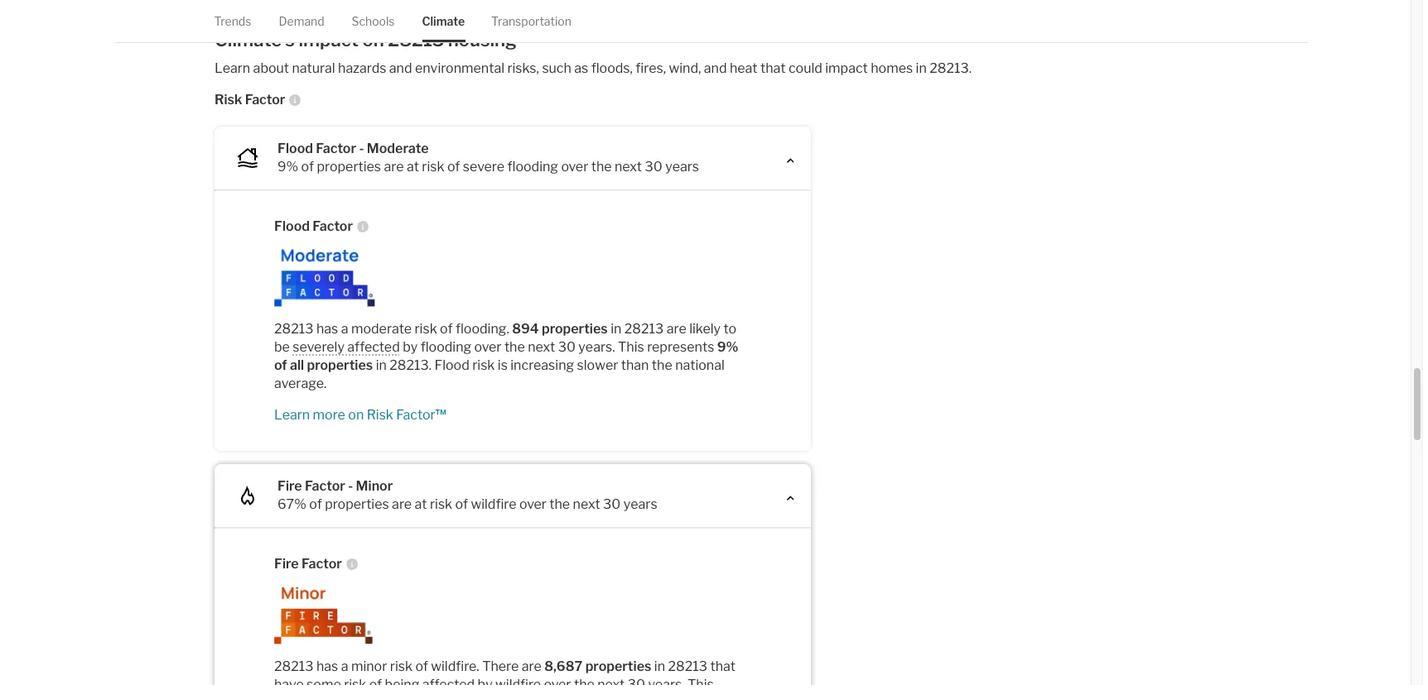 Task type: vqa. For each thing, say whether or not it's contained in the screenshot.
Photo of 1099 Coventry Way, Mahwah, NJ 07430
no



Task type: describe. For each thing, give the bounding box(es) containing it.
1 vertical spatial risk
[[367, 407, 393, 423]]

on for more
[[348, 407, 364, 423]]

wildfire inside fire factor - minor 67% of properties are at risk of wildfire over the next 30 years
[[471, 497, 517, 512]]

than
[[621, 357, 649, 373]]

over inside fire factor - minor 67% of properties are at risk of wildfire over the next 30 years
[[519, 497, 547, 512]]

the inside fire factor - minor 67% of properties are at risk of wildfire over the next 30 years
[[550, 497, 570, 512]]

minor
[[351, 659, 387, 675]]

some
[[307, 677, 341, 686]]

28213 has a minor risk of wildfire. there are 8,687 properties in 28213
[[274, 659, 707, 675]]

a for moderate
[[341, 321, 348, 337]]

hazards
[[338, 60, 386, 76]]

natural
[[292, 60, 335, 76]]

affected inside severely affected by flooding over the next 30 years. this represents 9% of all properties in 28213 . flood risk is increasing slower than
[[347, 339, 400, 355]]

are inside fire factor - minor 67% of properties are at risk of wildfire over the next 30 years
[[392, 497, 412, 512]]

fire factor - minor 67% of properties are at risk of wildfire over the next 30 years
[[278, 478, 657, 512]]

learn for learn about natural hazards and environmental risks, such as floods, fires, wind, and heat that      could impact homes in 28213.
[[215, 60, 250, 76]]

over inside severely affected by flooding over the next 30 years. this represents 9% of all properties in 28213 . flood risk is increasing slower than
[[474, 339, 502, 355]]

on for impact
[[362, 29, 384, 50]]

1 vertical spatial impact
[[825, 60, 868, 76]]

next inside 'that have some risk of being affected by wildfire over the next 30 years. thi'
[[597, 677, 625, 686]]

fire for fire factor - minor 67% of properties are at risk of wildfire over the next 30 years
[[278, 478, 302, 494]]

over inside 'that have some risk of being affected by wildfire over the next 30 years. thi'
[[544, 677, 571, 686]]

slower
[[577, 357, 618, 373]]

factor for flood factor
[[313, 218, 353, 234]]

there
[[482, 659, 519, 675]]

28213.
[[930, 60, 972, 76]]

of inside 'that have some risk of being affected by wildfire over the next 30 years. thi'
[[369, 677, 382, 686]]

is
[[498, 357, 508, 373]]

67%
[[278, 497, 306, 512]]

of inside severely affected by flooding over the next 30 years. this represents 9% of all properties in 28213 . flood risk is increasing slower than
[[274, 357, 287, 373]]

could
[[789, 60, 823, 76]]

1 and from the left
[[389, 60, 412, 76]]

learn about natural hazards and environmental risks, such as floods, fires, wind, and heat that      could impact homes in 28213.
[[215, 60, 972, 76]]

next inside severely affected by flooding over the next 30 years. this represents 9% of all properties in 28213 . flood risk is increasing slower than
[[528, 339, 555, 355]]

flooding inside flood factor - moderate 9% of properties are at risk of severe flooding over the next 30 years
[[507, 159, 558, 174]]

fire factor
[[274, 556, 342, 572]]

0 vertical spatial risk
[[215, 92, 242, 107]]

demand link
[[279, 0, 325, 42]]

represents
[[647, 339, 714, 355]]

schools link
[[352, 0, 395, 42]]

flood factor - moderate 9% of properties are at risk of severe flooding over the next 30 years
[[278, 140, 699, 174]]

30 inside fire factor - minor 67% of properties are at risk of wildfire over the next 30 years
[[603, 497, 621, 512]]

flood for flood factor - moderate 9% of properties are at risk of severe flooding over the next 30 years
[[278, 140, 313, 156]]

as
[[574, 60, 588, 76]]

environmental
[[415, 60, 504, 76]]

flood factor score logo image
[[274, 249, 751, 307]]

flood factor
[[274, 218, 353, 234]]

by inside 'that have some risk of being affected by wildfire over the next 30 years. thi'
[[478, 677, 493, 686]]

- for moderate
[[359, 140, 364, 156]]

28213 has a moderate risk of flooding. 894 properties in 28213
[[274, 321, 664, 337]]

9% inside severely affected by flooding over the next 30 years. this represents 9% of all properties in 28213 . flood risk is increasing slower than
[[717, 339, 739, 355]]

climate
[[422, 14, 465, 28]]

30 inside flood factor - moderate 9% of properties are at risk of severe flooding over the next 30 years
[[645, 159, 663, 174]]

homes
[[871, 60, 913, 76]]

next inside flood factor - moderate 9% of properties are at risk of severe flooding over the next 30 years
[[615, 159, 642, 174]]

flooding.
[[456, 321, 509, 337]]

the inside severely affected by flooding over the next 30 years. this represents 9% of all properties in 28213 . flood risk is increasing slower than
[[504, 339, 525, 355]]

over inside flood factor - moderate 9% of properties are at risk of severe flooding over the next 30 years
[[561, 159, 588, 174]]

that inside 'that have some risk of being affected by wildfire over the next 30 years. thi'
[[710, 659, 736, 675]]

demand
[[279, 14, 325, 28]]

risk inside 'that have some risk of being affected by wildfire over the next 30 years. thi'
[[344, 677, 366, 686]]

affected inside 'that have some risk of being affected by wildfire over the next 30 years. thi'
[[422, 677, 475, 686]]

894
[[512, 321, 539, 337]]

risk factor
[[215, 92, 285, 107]]

at for minor
[[415, 497, 427, 512]]

are right there
[[522, 659, 542, 675]]

risk inside severely affected by flooding over the next 30 years. this represents 9% of all properties in 28213 . flood risk is increasing slower than
[[472, 357, 495, 373]]

30 inside 'that have some risk of being affected by wildfire over the next 30 years. thi'
[[628, 677, 645, 686]]

properties right 8,687
[[585, 659, 651, 675]]

are inside flood factor - moderate 9% of properties are at risk of severe flooding over the next 30 years
[[384, 159, 404, 174]]

severe
[[463, 159, 505, 174]]

this
[[618, 339, 644, 355]]



Task type: locate. For each thing, give the bounding box(es) containing it.
years. inside severely affected by flooding over the next 30 years. this represents 9% of all properties in 28213 . flood risk is increasing slower than
[[579, 339, 615, 355]]

8,687
[[544, 659, 583, 675]]

the national average.
[[274, 357, 725, 391]]

are inside are likely to be
[[667, 321, 687, 337]]

0 vertical spatial at
[[407, 159, 419, 174]]

factor™
[[396, 407, 446, 423]]

0 vertical spatial on
[[362, 29, 384, 50]]

2 a from the top
[[341, 659, 348, 675]]

severely
[[293, 339, 345, 355]]

9% inside flood factor - moderate 9% of properties are at risk of severe flooding over the next 30 years
[[278, 159, 298, 174]]

in inside severely affected by flooding over the next 30 years. this represents 9% of all properties in 28213 . flood risk is increasing slower than
[[376, 357, 387, 373]]

flooding right severe
[[507, 159, 558, 174]]

fire
[[278, 478, 302, 494], [274, 556, 299, 572]]

factor inside fire factor - minor 67% of properties are at risk of wildfire over the next 30 years
[[305, 478, 345, 494]]

0 vertical spatial learn
[[215, 60, 250, 76]]

a for minor
[[341, 659, 348, 675]]

next inside fire factor - minor 67% of properties are at risk of wildfire over the next 30 years
[[573, 497, 600, 512]]

average.
[[274, 376, 327, 391]]

likely
[[689, 321, 721, 337]]

1 vertical spatial flooding
[[421, 339, 471, 355]]

1 vertical spatial by
[[478, 677, 493, 686]]

2 and from the left
[[704, 60, 727, 76]]

wildfire inside 'that have some risk of being affected by wildfire over the next 30 years. thi'
[[495, 677, 541, 686]]

are down minor
[[392, 497, 412, 512]]

years.
[[579, 339, 615, 355], [648, 677, 685, 686]]

0 vertical spatial flooding
[[507, 159, 558, 174]]

- inside fire factor - minor 67% of properties are at risk of wildfire over the next 30 years
[[348, 478, 353, 494]]

the inside the national average.
[[652, 357, 672, 373]]

1 vertical spatial wildfire
[[495, 677, 541, 686]]

learn down average.
[[274, 407, 310, 423]]

climate's impact on 28213 housing
[[215, 29, 517, 50]]

1 horizontal spatial affected
[[422, 677, 475, 686]]

0 horizontal spatial years
[[624, 497, 657, 512]]

0 vertical spatial years
[[665, 159, 699, 174]]

about
[[253, 60, 289, 76]]

1 vertical spatial fire
[[274, 556, 299, 572]]

risks,
[[507, 60, 539, 76]]

to
[[724, 321, 736, 337]]

and right the hazards
[[389, 60, 412, 76]]

learn more on risk factor™ link
[[274, 406, 751, 425]]

30
[[645, 159, 663, 174], [558, 339, 576, 355], [603, 497, 621, 512], [628, 677, 645, 686]]

0 vertical spatial wildfire
[[471, 497, 517, 512]]

learn more on risk factor™
[[274, 407, 446, 423]]

0 vertical spatial 9%
[[278, 159, 298, 174]]

0 horizontal spatial by
[[403, 339, 418, 355]]

factor inside flood factor - moderate 9% of properties are at risk of severe flooding over the next 30 years
[[316, 140, 356, 156]]

a left minor
[[341, 659, 348, 675]]

0 vertical spatial a
[[341, 321, 348, 337]]

and
[[389, 60, 412, 76], [704, 60, 727, 76]]

1 horizontal spatial by
[[478, 677, 493, 686]]

0 horizontal spatial risk
[[215, 92, 242, 107]]

impact right 'could'
[[825, 60, 868, 76]]

affected down moderate
[[347, 339, 400, 355]]

at for moderate
[[407, 159, 419, 174]]

1 horizontal spatial 9%
[[717, 339, 739, 355]]

1 horizontal spatial -
[[359, 140, 364, 156]]

learn for learn more on risk factor™
[[274, 407, 310, 423]]

housing
[[448, 29, 517, 50]]

are up represents
[[667, 321, 687, 337]]

has up some
[[316, 659, 338, 675]]

0 horizontal spatial and
[[389, 60, 412, 76]]

- inside flood factor - moderate 9% of properties are at risk of severe flooding over the next 30 years
[[359, 140, 364, 156]]

climate's
[[215, 29, 295, 50]]

are likely to be
[[274, 321, 736, 355]]

- for minor
[[348, 478, 353, 494]]

affected down wildfire.
[[422, 677, 475, 686]]

0 vertical spatial affected
[[347, 339, 400, 355]]

all
[[290, 357, 304, 373]]

minor
[[356, 478, 393, 494]]

on
[[362, 29, 384, 50], [348, 407, 364, 423]]

transportation
[[492, 14, 572, 28]]

floods,
[[591, 60, 633, 76]]

learn
[[215, 60, 250, 76], [274, 407, 310, 423]]

a up severely
[[341, 321, 348, 337]]

properties up 'slower'
[[542, 321, 608, 337]]

flooding up the .
[[421, 339, 471, 355]]

1 horizontal spatial and
[[704, 60, 727, 76]]

on down schools
[[362, 29, 384, 50]]

climate link
[[422, 0, 465, 42]]

1 vertical spatial that
[[710, 659, 736, 675]]

fire up 67%
[[278, 478, 302, 494]]

factor for risk factor
[[245, 92, 285, 107]]

are down moderate
[[384, 159, 404, 174]]

0 vertical spatial -
[[359, 140, 364, 156]]

risk left factor™
[[367, 407, 393, 423]]

0 vertical spatial fire
[[278, 478, 302, 494]]

9% up flood factor
[[278, 159, 298, 174]]

0 vertical spatial by
[[403, 339, 418, 355]]

impact down demand
[[299, 29, 359, 50]]

are
[[384, 159, 404, 174], [667, 321, 687, 337], [392, 497, 412, 512], [522, 659, 542, 675]]

30 inside severely affected by flooding over the next 30 years. this represents 9% of all properties in 28213 . flood risk is increasing slower than
[[558, 339, 576, 355]]

0 horizontal spatial learn
[[215, 60, 250, 76]]

1 horizontal spatial learn
[[274, 407, 310, 423]]

-
[[359, 140, 364, 156], [348, 478, 353, 494]]

national
[[675, 357, 725, 373]]

1 a from the top
[[341, 321, 348, 337]]

at inside fire factor - minor 67% of properties are at risk of wildfire over the next 30 years
[[415, 497, 427, 512]]

factor for fire factor - minor 67% of properties are at risk of wildfire over the next 30 years
[[305, 478, 345, 494]]

28213
[[388, 29, 444, 50], [274, 321, 314, 337], [624, 321, 664, 337], [390, 357, 429, 373], [274, 659, 314, 675], [668, 659, 707, 675]]

flood
[[278, 140, 313, 156], [274, 218, 310, 234], [435, 357, 470, 373]]

0 vertical spatial flood
[[278, 140, 313, 156]]

years. inside 'that have some risk of being affected by wildfire over the next 30 years. thi'
[[648, 677, 685, 686]]

1 vertical spatial years
[[624, 497, 657, 512]]

fires,
[[636, 60, 666, 76]]

increasing
[[511, 357, 574, 373]]

properties inside severely affected by flooding over the next 30 years. this represents 9% of all properties in 28213 . flood risk is increasing slower than
[[307, 357, 373, 373]]

properties down severely
[[307, 357, 373, 373]]

1 vertical spatial flood
[[274, 218, 310, 234]]

risk down climate's
[[215, 92, 242, 107]]

1 horizontal spatial years
[[665, 159, 699, 174]]

more
[[313, 407, 345, 423]]

properties inside fire factor - minor 67% of properties are at risk of wildfire over the next 30 years
[[325, 497, 389, 512]]

impact
[[299, 29, 359, 50], [825, 60, 868, 76]]

1 horizontal spatial years.
[[648, 677, 685, 686]]

0 horizontal spatial affected
[[347, 339, 400, 355]]

and left heat
[[704, 60, 727, 76]]

9% down to
[[717, 339, 739, 355]]

2 vertical spatial flood
[[435, 357, 470, 373]]

by
[[403, 339, 418, 355], [478, 677, 493, 686]]

wind,
[[669, 60, 701, 76]]

the
[[591, 159, 612, 174], [504, 339, 525, 355], [652, 357, 672, 373], [550, 497, 570, 512], [574, 677, 595, 686]]

properties inside flood factor - moderate 9% of properties are at risk of severe flooding over the next 30 years
[[317, 159, 381, 174]]

0 vertical spatial has
[[316, 321, 338, 337]]

severely affected by flooding over the next 30 years. this represents 9% of all properties in 28213 . flood risk is increasing slower than
[[274, 339, 739, 373]]

has
[[316, 321, 338, 337], [316, 659, 338, 675]]

risk inside fire factor - minor 67% of properties are at risk of wildfire over the next 30 years
[[430, 497, 452, 512]]

- left moderate
[[359, 140, 364, 156]]

1 vertical spatial affected
[[422, 677, 475, 686]]

wildfire
[[471, 497, 517, 512], [495, 677, 541, 686]]

by down moderate
[[403, 339, 418, 355]]

1 vertical spatial -
[[348, 478, 353, 494]]

1 vertical spatial on
[[348, 407, 364, 423]]

2 has from the top
[[316, 659, 338, 675]]

by down 28213 has a minor risk of wildfire. there are 8,687 properties in 28213
[[478, 677, 493, 686]]

moderate
[[367, 140, 429, 156]]

a
[[341, 321, 348, 337], [341, 659, 348, 675]]

fire factor score logo image
[[274, 587, 751, 645]]

that have some risk of being affected by wildfire over the next 30 years. thi
[[274, 659, 736, 686]]

flooding inside severely affected by flooding over the next 30 years. this represents 9% of all properties in 28213 . flood risk is increasing slower than
[[421, 339, 471, 355]]

0 horizontal spatial flooding
[[421, 339, 471, 355]]

trends link
[[215, 0, 252, 42]]

over
[[561, 159, 588, 174], [474, 339, 502, 355], [519, 497, 547, 512], [544, 677, 571, 686]]

by inside severely affected by flooding over the next 30 years. this represents 9% of all properties in 28213 . flood risk is increasing slower than
[[403, 339, 418, 355]]

moderate
[[351, 321, 412, 337]]

flood for flood factor
[[274, 218, 310, 234]]

1 horizontal spatial that
[[760, 60, 786, 76]]

1 has from the top
[[316, 321, 338, 337]]

affected
[[347, 339, 400, 355], [422, 677, 475, 686]]

transportation link
[[492, 0, 572, 42]]

flooding
[[507, 159, 558, 174], [421, 339, 471, 355]]

schools
[[352, 14, 395, 28]]

1 vertical spatial years.
[[648, 677, 685, 686]]

0 horizontal spatial 9%
[[278, 159, 298, 174]]

of
[[301, 159, 314, 174], [447, 159, 460, 174], [440, 321, 453, 337], [274, 357, 287, 373], [309, 497, 322, 512], [455, 497, 468, 512], [415, 659, 428, 675], [369, 677, 382, 686]]

flood inside severely affected by flooding over the next 30 years. this represents 9% of all properties in 28213 . flood risk is increasing slower than
[[435, 357, 470, 373]]

risk
[[215, 92, 242, 107], [367, 407, 393, 423]]

- left minor
[[348, 478, 353, 494]]

years
[[665, 159, 699, 174], [624, 497, 657, 512]]

factor for flood factor - moderate 9% of properties are at risk of severe flooding over the next 30 years
[[316, 140, 356, 156]]

properties down minor
[[325, 497, 389, 512]]

the inside 'that have some risk of being affected by wildfire over the next 30 years. thi'
[[574, 677, 595, 686]]

28213 inside severely affected by flooding over the next 30 years. this represents 9% of all properties in 28213 . flood risk is increasing slower than
[[390, 357, 429, 373]]

1 horizontal spatial impact
[[825, 60, 868, 76]]

risk inside flood factor - moderate 9% of properties are at risk of severe flooding over the next 30 years
[[422, 159, 444, 174]]

1 horizontal spatial risk
[[367, 407, 393, 423]]

0 vertical spatial years.
[[579, 339, 615, 355]]

1 vertical spatial has
[[316, 659, 338, 675]]

flood inside flood factor - moderate 9% of properties are at risk of severe flooding over the next 30 years
[[278, 140, 313, 156]]

fire down 67%
[[274, 556, 299, 572]]

at inside flood factor - moderate 9% of properties are at risk of severe flooding over the next 30 years
[[407, 159, 419, 174]]

factor
[[245, 92, 285, 107], [316, 140, 356, 156], [313, 218, 353, 234], [305, 478, 345, 494], [302, 556, 342, 572]]

factor for fire factor
[[302, 556, 342, 572]]

risk
[[422, 159, 444, 174], [415, 321, 437, 337], [472, 357, 495, 373], [430, 497, 452, 512], [390, 659, 413, 675], [344, 677, 366, 686]]

next
[[615, 159, 642, 174], [528, 339, 555, 355], [573, 497, 600, 512], [597, 677, 625, 686]]

properties
[[317, 159, 381, 174], [542, 321, 608, 337], [307, 357, 373, 373], [325, 497, 389, 512], [585, 659, 651, 675]]

fire for fire factor
[[274, 556, 299, 572]]

0 vertical spatial that
[[760, 60, 786, 76]]

trends
[[215, 14, 252, 28]]

.
[[429, 357, 432, 373]]

heat
[[730, 60, 758, 76]]

fire inside fire factor - minor 67% of properties are at risk of wildfire over the next 30 years
[[278, 478, 302, 494]]

in
[[916, 60, 927, 76], [611, 321, 622, 337], [376, 357, 387, 373], [654, 659, 665, 675]]

the inside flood factor - moderate 9% of properties are at risk of severe flooding over the next 30 years
[[591, 159, 612, 174]]

learn up risk factor
[[215, 60, 250, 76]]

being
[[385, 677, 419, 686]]

such
[[542, 60, 572, 76]]

at
[[407, 159, 419, 174], [415, 497, 427, 512]]

9%
[[278, 159, 298, 174], [717, 339, 739, 355]]

years inside fire factor - minor 67% of properties are at risk of wildfire over the next 30 years
[[624, 497, 657, 512]]

wildfire.
[[431, 659, 479, 675]]

1 vertical spatial learn
[[274, 407, 310, 423]]

has for minor
[[316, 659, 338, 675]]

0 horizontal spatial impact
[[299, 29, 359, 50]]

on right more
[[348, 407, 364, 423]]

0 horizontal spatial that
[[710, 659, 736, 675]]

properties down moderate
[[317, 159, 381, 174]]

1 vertical spatial at
[[415, 497, 427, 512]]

years inside flood factor - moderate 9% of properties are at risk of severe flooding over the next 30 years
[[665, 159, 699, 174]]

0 vertical spatial impact
[[299, 29, 359, 50]]

be
[[274, 339, 290, 355]]

1 horizontal spatial flooding
[[507, 159, 558, 174]]

has for moderate
[[316, 321, 338, 337]]

1 vertical spatial a
[[341, 659, 348, 675]]

1 vertical spatial 9%
[[717, 339, 739, 355]]

0 horizontal spatial -
[[348, 478, 353, 494]]

that
[[760, 60, 786, 76], [710, 659, 736, 675]]

have
[[274, 677, 304, 686]]

has up severely
[[316, 321, 338, 337]]

0 horizontal spatial years.
[[579, 339, 615, 355]]



